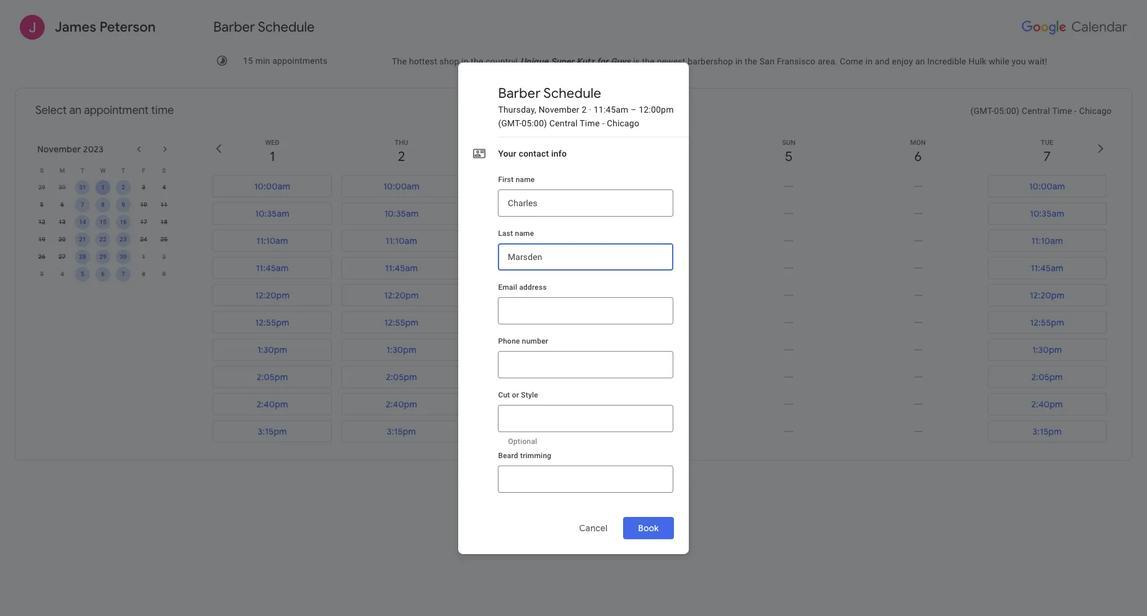 Task type: vqa. For each thing, say whether or not it's contained in the screenshot.


Task type: describe. For each thing, give the bounding box(es) containing it.
Email address email field
[[508, 297, 664, 325]]

of
[[649, 523, 657, 531]]

Last name text field
[[508, 243, 664, 271]]

11:10am list item for 1
[[208, 228, 337, 255]]

name for last name
[[515, 229, 534, 238]]

11:10am for 2
[[386, 236, 417, 247]]

kutz
[[576, 56, 595, 66]]

incredible
[[927, 56, 966, 66]]

beard
[[498, 452, 518, 460]]

Beard trimming text field
[[498, 472, 674, 487]]

book button
[[623, 517, 674, 540]]

appointments
[[272, 56, 327, 66]]

2:05pm list item for 1
[[208, 364, 337, 391]]

20
[[59, 236, 66, 243]]

select
[[35, 104, 67, 118]]

23
[[120, 236, 127, 243]]

21
[[79, 236, 86, 243]]

2:40pm list item for 7
[[983, 391, 1112, 419]]

11:10am button for 2
[[342, 230, 461, 252]]

14
[[79, 219, 86, 226]]

2:40pm button for 1
[[213, 394, 332, 416]]

1:30pm button for 7
[[988, 339, 1107, 361]]

0 horizontal spatial 5 cell
[[32, 197, 52, 214]]

25, no available times element
[[157, 233, 171, 247]]

29 for 29 element
[[99, 254, 106, 260]]

2:40pm for 1
[[256, 399, 288, 410]]

0 horizontal spatial 2 cell
[[113, 179, 133, 197]]

10:00am button for 1
[[213, 175, 332, 198]]

create your own appointment page.
[[488, 485, 629, 495]]

2 the from the left
[[642, 56, 655, 66]]

11:45am for 1
[[256, 263, 289, 274]]

for
[[597, 56, 608, 66]]

19
[[38, 236, 45, 243]]

Cut or Style text field
[[498, 411, 674, 426]]

12:55pm for 7
[[1030, 317, 1064, 329]]

super
[[551, 56, 574, 66]]

google
[[522, 513, 547, 521]]

2:05pm button for 2
[[342, 366, 461, 389]]

own
[[536, 485, 552, 495]]

select an appointment time
[[35, 104, 174, 118]]

1 for right 1 cell
[[142, 254, 145, 260]]

optional
[[508, 437, 537, 446]]

1 horizontal spatial 29 cell
[[93, 249, 113, 266]]

central inside "barber schedule thursday, november 2 · 11:45am – 12:00pm (gmt-05:00) central time - chicago"
[[549, 118, 578, 128]]

11:45am for 2
[[385, 263, 418, 274]]

10:00am button for 7
[[988, 175, 1107, 198]]

page.
[[607, 485, 629, 495]]

tue
[[1041, 139, 1053, 147]]

18, no available times element
[[157, 215, 171, 230]]

more
[[661, 485, 682, 495]]

schedule for barber schedule
[[258, 19, 315, 36]]

your contact info
[[498, 149, 567, 158]]

3:15pm button for 7
[[988, 421, 1107, 443]]

12, no available times element
[[34, 215, 49, 230]]

you
[[1012, 56, 1026, 66]]

11:45am for 7
[[1031, 263, 1064, 274]]

23 cell
[[113, 231, 133, 249]]

10:35am list item for 2
[[337, 200, 466, 228]]

11:10am for 1
[[256, 236, 288, 247]]

tue 7
[[1041, 139, 1053, 166]]

5 inside sun 5
[[785, 148, 793, 166]]

12:20pm button for 7
[[988, 285, 1107, 307]]

wed
[[265, 139, 279, 147]]

first name
[[498, 175, 535, 184]]

1 vertical spatial 5 cell
[[72, 266, 93, 283]]

26, no available times element
[[34, 250, 49, 265]]

1 s from the left
[[40, 167, 44, 174]]

1 horizontal spatial an
[[915, 56, 925, 66]]

0 vertical spatial 29 cell
[[32, 179, 52, 197]]

area.
[[818, 56, 838, 66]]

chicago inside "barber schedule thursday, november 2 · 11:45am – 12:00pm (gmt-05:00) central time - chicago"
[[607, 118, 639, 128]]

17, no available times element
[[136, 215, 151, 230]]

october 30, no available times element
[[55, 180, 70, 195]]

navigate_next
[[159, 144, 171, 155]]

info
[[551, 149, 567, 158]]

12:55pm for 2
[[384, 317, 419, 329]]

schedule for barber schedule thursday, november 2 · 11:45am – 12:00pm (gmt-05:00) central time - chicago
[[543, 85, 601, 102]]

w
[[100, 167, 106, 174]]

policy
[[588, 523, 609, 531]]

17
[[140, 219, 147, 226]]

11:45am button for 2
[[342, 257, 461, 280]]

2:40pm button for 7
[[988, 394, 1107, 416]]

10:00am list item for 7
[[983, 173, 1112, 200]]

28 element
[[75, 250, 90, 265]]

november 2023 grid
[[32, 162, 174, 283]]

december 7 element
[[116, 267, 131, 282]]

cut or style element
[[498, 390, 672, 400]]

1 horizontal spatial chicago
[[1079, 106, 1112, 116]]

last
[[498, 229, 513, 238]]

book
[[638, 523, 659, 534]]

thursday,
[[498, 104, 536, 114]]

1 the from the left
[[471, 56, 483, 66]]

or
[[512, 391, 519, 400]]

12:20pm for 7
[[1030, 290, 1065, 301]]

barber schedule thursday, november 2 · 11:45am – 12:00pm (gmt-05:00) central time - chicago
[[498, 85, 674, 128]]

10:35am for 2
[[384, 208, 419, 219]]

1 vertical spatial november
[[37, 144, 81, 155]]

phone
[[498, 337, 520, 346]]

november inside "barber schedule thursday, november 2 · 11:45am – 12:00pm (gmt-05:00) central time - chicago"
[[539, 104, 579, 114]]

terms of service link
[[625, 523, 684, 531]]

11, no available times element
[[157, 198, 171, 213]]

12:55pm button for 2
[[342, 312, 461, 334]]

terms
[[625, 523, 647, 531]]

3 the from the left
[[745, 56, 757, 66]]

1 vertical spatial 3 cell
[[32, 266, 52, 283]]

15 element
[[95, 215, 110, 230]]

18
[[160, 219, 168, 226]]

10:00am list item for 2
[[337, 173, 466, 200]]

while
[[989, 56, 1010, 66]]

3:15pm list item for 7
[[983, 419, 1112, 446]]

barbershop
[[688, 56, 733, 66]]

12:55pm list item for 1
[[208, 309, 337, 337]]

1 inside wed 1
[[270, 148, 275, 166]]

cut
[[498, 391, 510, 400]]

barber for barber schedule
[[213, 19, 255, 36]]

2 horizontal spatial 3
[[527, 148, 534, 166]]

1 vertical spatial 4 cell
[[52, 266, 72, 283]]

december 8, no available times element
[[136, 267, 151, 282]]

october 29, no available times element
[[34, 180, 49, 195]]

the hottest shop in the country! unique super kutz for guys is the newest barbershop in the san fransisco area. come in and enjoy an incredible hulk while you wait!
[[392, 56, 1047, 66]]

2:05pm for 7
[[1032, 372, 1063, 383]]

- inside "barber schedule thursday, november 2 · 11:45am – 12:00pm (gmt-05:00) central time - chicago"
[[602, 118, 605, 128]]

1 horizontal spatial time
[[1052, 106, 1072, 116]]

2:40pm list item for 2
[[337, 391, 466, 419]]

2:40pm for 2
[[386, 399, 417, 410]]

2 t from the left
[[121, 167, 125, 174]]

2 left '3, no available times' "element"
[[122, 184, 125, 191]]

26
[[38, 254, 45, 260]]

1 vertical spatial 9 cell
[[154, 266, 174, 283]]

10
[[140, 202, 147, 208]]

1 t from the left
[[81, 167, 84, 174]]

10:35am list item for 7
[[983, 200, 1112, 228]]

3 for december 3, no available times element
[[40, 271, 44, 278]]

20 cell
[[52, 231, 72, 249]]

19, no available times element
[[34, 233, 49, 247]]

3:15pm list item for 1
[[208, 419, 337, 446]]

10:00am list item for 1
[[208, 173, 337, 200]]

0 vertical spatial 7 cell
[[72, 197, 93, 214]]

1 vertical spatial appointment
[[554, 485, 605, 495]]

navigate_before button
[[131, 142, 146, 157]]

appointment for an
[[84, 104, 149, 118]]

12:55pm button for 7
[[988, 312, 1107, 334]]

google logo image
[[1019, 17, 1127, 37]]

12:20pm list item for 7
[[983, 282, 1112, 309]]

barber for barber schedule thursday, november 2 · 11:45am – 12:00pm (gmt-05:00) central time - chicago
[[498, 85, 541, 102]]

1:30pm for 7
[[1032, 345, 1062, 356]]

0 vertical spatial 6 cell
[[52, 197, 72, 214]]

30 element
[[116, 250, 131, 265]]

10:35am list item for 1
[[208, 200, 337, 228]]

15 for 15
[[99, 219, 106, 226]]

1 horizontal spatial 4 cell
[[154, 179, 174, 197]]

6 for the top the 6 cell
[[60, 202, 64, 208]]

12:20pm list item for 2
[[337, 282, 466, 309]]

10:35am button for 2
[[342, 203, 461, 225]]

0 vertical spatial -
[[1074, 106, 1077, 116]]

first
[[498, 175, 514, 184]]

row containing 29
[[32, 179, 174, 197]]

country!
[[486, 56, 518, 66]]

james peterson
[[55, 19, 156, 36]]

hulk
[[969, 56, 987, 66]]

your
[[498, 149, 516, 158]]

sun
[[782, 139, 796, 147]]

1 horizontal spatial 8 cell
[[133, 266, 154, 283]]

25
[[160, 236, 168, 243]]

·
[[589, 104, 591, 114]]

28
[[79, 254, 86, 260]]

16 element
[[116, 215, 131, 230]]

(gmt- inside "barber schedule thursday, november 2 · 11:45am – 12:00pm (gmt-05:00) central time - chicago"
[[498, 118, 522, 128]]

.
[[665, 513, 668, 521]]

11 cell
[[154, 197, 174, 214]]

0 vertical spatial and
[[875, 56, 890, 66]]

sun 5
[[782, 139, 796, 166]]

11:10am button for 7
[[988, 230, 1107, 252]]

6 for right the 6 cell
[[101, 271, 105, 278]]

mon
[[910, 139, 926, 147]]

26 cell
[[32, 249, 52, 266]]

min
[[255, 56, 270, 66]]

1 vertical spatial an
[[69, 104, 81, 118]]

email
[[498, 283, 517, 292]]

row group containing 29
[[32, 179, 174, 283]]

22 element
[[95, 233, 110, 247]]

1:30pm button for 2
[[342, 339, 461, 361]]

11
[[160, 202, 168, 208]]

31
[[79, 184, 86, 191]]

1:30pm list item for 7
[[983, 337, 1112, 364]]

25 cell
[[154, 231, 174, 249]]

2:05pm button for 7
[[988, 366, 1107, 389]]

15 cell
[[93, 214, 113, 231]]

1 horizontal spatial 30 cell
[[113, 249, 133, 266]]

guys
[[611, 56, 631, 66]]

05:00) inside "barber schedule thursday, november 2 · 11:45am – 12:00pm (gmt-05:00) central time - chicago"
[[522, 118, 547, 128]]

10:00am for 2
[[383, 181, 420, 192]]

10:35am button for 7
[[988, 203, 1107, 225]]

0 vertical spatial 1 cell
[[93, 179, 113, 197]]

navigate_before
[[133, 144, 144, 155]]

1:30pm for 2
[[386, 345, 416, 356]]

email address
[[498, 283, 547, 292]]

18 cell
[[154, 214, 174, 231]]

10:00am for 7
[[1029, 181, 1065, 192]]

row containing 19
[[32, 231, 174, 249]]

number
[[522, 337, 548, 346]]

privacy
[[560, 523, 586, 531]]



Task type: locate. For each thing, give the bounding box(es) containing it.
2 horizontal spatial 2:05pm
[[1032, 372, 1063, 383]]

2 horizontal spatial 2:05pm button
[[988, 366, 1107, 389]]

your
[[516, 485, 533, 495]]

1 horizontal spatial 1 cell
[[133, 249, 154, 266]]

11:45am inside "barber schedule thursday, november 2 · 11:45am – 12:00pm (gmt-05:00) central time - chicago"
[[594, 104, 628, 114]]

2:05pm
[[257, 372, 288, 383], [386, 372, 417, 383], [1032, 372, 1063, 383]]

cancel button
[[573, 517, 613, 540]]

05:00) down the while
[[994, 106, 1019, 116]]

1 vertical spatial 8
[[142, 271, 145, 278]]

12
[[38, 219, 45, 226]]

12:20pm button for 2
[[342, 285, 461, 307]]

23 element
[[116, 233, 131, 247]]

13, no available times element
[[55, 215, 70, 230]]

3 10:35am button from the left
[[988, 203, 1107, 225]]

1 11:10am from the left
[[256, 236, 288, 247]]

0 vertical spatial schedule
[[258, 19, 315, 36]]

1 vertical spatial schedule
[[543, 85, 601, 102]]

address
[[519, 283, 547, 292]]

10:00am
[[254, 181, 290, 192], [383, 181, 420, 192], [1029, 181, 1065, 192]]

12:20pm list item for 1
[[208, 282, 337, 309]]

(gmt-
[[971, 106, 994, 116], [498, 118, 522, 128]]

3:15pm inside the thursday, november 2, 2023 list
[[387, 427, 416, 438]]

2:40pm
[[256, 399, 288, 410], [386, 399, 417, 410], [1031, 399, 1063, 410]]

7 cell down 30 element
[[113, 266, 133, 283]]

1 3:15pm button from the left
[[213, 421, 332, 443]]

2023
[[83, 144, 104, 155]]

8 for the right 8 cell
[[142, 271, 145, 278]]

2 horizontal spatial 10:35am
[[1030, 208, 1064, 219]]

phone number
[[498, 337, 548, 346]]

8 cell
[[93, 197, 113, 214], [133, 266, 154, 283]]

11:45am inside tuesday, november 7, 2023 list
[[1031, 263, 1064, 274]]

11:45am button
[[213, 257, 332, 280], [342, 257, 461, 280], [988, 257, 1107, 280]]

6 down october 30, no available times element
[[60, 202, 64, 208]]

–
[[631, 104, 637, 114]]

4 down 27, no available times element
[[60, 271, 64, 278]]

contact
[[519, 149, 549, 158]]

30 cell up 6, no available times element
[[52, 179, 72, 197]]

8 for top 8 cell
[[101, 202, 105, 208]]

cut or style
[[498, 391, 538, 400]]

9 cell down december 2, no available times element
[[154, 266, 174, 283]]

7 down 'october 31' element
[[81, 202, 84, 208]]

3 10:00am button from the left
[[988, 175, 1107, 198]]

1 horizontal spatial 10:35am
[[384, 208, 419, 219]]

and inside google calendar appointment scheduling . privacy policy and terms of service
[[611, 523, 624, 531]]

1 1:30pm list item from the left
[[208, 337, 337, 364]]

29 cell up december 6 element
[[93, 249, 113, 266]]

the right "is"
[[642, 56, 655, 66]]

3 12:55pm button from the left
[[988, 312, 1107, 334]]

7 row from the top
[[32, 266, 174, 283]]

3 down 26 cell
[[40, 271, 44, 278]]

11:45am button inside the thursday, november 2, 2023 list
[[342, 257, 461, 280]]

3:15pm list item for 2
[[337, 419, 466, 446]]

3 2:40pm list item from the left
[[983, 391, 1112, 419]]

0 horizontal spatial an
[[69, 104, 81, 118]]

2 10:35am from the left
[[384, 208, 419, 219]]

31 cell
[[72, 179, 93, 197]]

6 down mon on the top of page
[[914, 148, 922, 166]]

5 down 28 cell
[[81, 271, 84, 278]]

learn more
[[637, 485, 682, 495]]

1 horizontal spatial 2 cell
[[154, 249, 174, 266]]

21 cell
[[72, 231, 93, 249]]

name for first name
[[516, 175, 535, 184]]

1 horizontal spatial 6
[[101, 271, 105, 278]]

1 horizontal spatial 3:15pm button
[[342, 421, 461, 443]]

3 for '3, no available times' "element"
[[142, 184, 145, 191]]

3 in from the left
[[865, 56, 873, 66]]

12:55pm button inside tuesday, november 7, 2023 list
[[988, 312, 1107, 334]]

in right shop at top
[[461, 56, 469, 66]]

1 row from the top
[[32, 162, 174, 179]]

10:00am down tue 7 at the top
[[1029, 181, 1065, 192]]

1 for the top 1 cell
[[101, 184, 105, 191]]

11:10am inside tuesday, november 7, 2023 list
[[1031, 236, 1063, 247]]

1 3:15pm list item from the left
[[208, 419, 337, 446]]

10:35am
[[255, 208, 290, 219], [384, 208, 419, 219], [1030, 208, 1064, 219]]

central up info
[[549, 118, 578, 128]]

3:15pm list item
[[208, 419, 337, 446], [337, 419, 466, 446], [983, 419, 1112, 446]]

1:30pm for 1
[[257, 345, 287, 356]]

6 row from the top
[[32, 249, 174, 266]]

3 1:30pm list item from the left
[[983, 337, 1112, 364]]

3 cell down 26, no available times element
[[32, 266, 52, 283]]

2 vertical spatial 7
[[122, 271, 125, 278]]

28 cell
[[72, 249, 93, 266]]

2 2:05pm list item from the left
[[337, 364, 466, 391]]

4 for 4, no available times element
[[162, 184, 166, 191]]

15 left min
[[243, 56, 253, 66]]

row group
[[32, 179, 174, 283]]

1 horizontal spatial 7
[[122, 271, 125, 278]]

1 12:55pm from the left
[[255, 317, 289, 329]]

3 12:55pm list item from the left
[[983, 309, 1112, 337]]

3 12:20pm list item from the left
[[983, 282, 1112, 309]]

november 2023
[[37, 144, 104, 155]]

2 12:20pm list item from the left
[[337, 282, 466, 309]]

3 12:20pm from the left
[[1030, 290, 1065, 301]]

1 vertical spatial 7 cell
[[113, 266, 133, 283]]

navigate_next button
[[157, 142, 172, 157]]

3:15pm button for 2
[[342, 421, 461, 443]]

12:20pm button for 1
[[213, 285, 332, 307]]

1 horizontal spatial (gmt-
[[971, 106, 994, 116]]

11:45am button for 1
[[213, 257, 332, 280]]

wednesday, november 1, 2023 list
[[208, 173, 337, 446]]

12:20pm inside tuesday, november 7, 2023 list
[[1030, 290, 1065, 301]]

10:00am button
[[213, 175, 332, 198], [342, 175, 461, 198], [988, 175, 1107, 198]]

2 s from the left
[[162, 167, 166, 174]]

0 vertical spatial 9 cell
[[113, 197, 133, 214]]

0 vertical spatial (gmt-
[[971, 106, 994, 116]]

s up 4, no available times element
[[162, 167, 166, 174]]

12:55pm inside wednesday, november 1, 2023 list
[[255, 317, 289, 329]]

barber schedule
[[213, 19, 315, 36]]

10:00am list item down wed 1
[[208, 173, 337, 200]]

row containing 26
[[32, 249, 174, 266]]

2 11:10am list item from the left
[[337, 228, 466, 255]]

10:00am button inside tuesday, november 7, 2023 list
[[988, 175, 1107, 198]]

12:20pm list item
[[208, 282, 337, 309], [337, 282, 466, 309], [983, 282, 1112, 309]]

come
[[840, 56, 863, 66]]

21 element
[[75, 233, 90, 247]]

3 11:10am button from the left
[[988, 230, 1107, 252]]

1 11:10am button from the left
[[213, 230, 332, 252]]

time down ·
[[580, 118, 600, 128]]

1 12:55pm list item from the left
[[208, 309, 337, 337]]

3 2:40pm from the left
[[1031, 399, 1063, 410]]

3 row from the top
[[32, 197, 174, 214]]

2 3:15pm from the left
[[387, 427, 416, 438]]

3 10:35am from the left
[[1030, 208, 1064, 219]]

1 horizontal spatial 15
[[243, 56, 253, 66]]

11:45am button inside wednesday, november 1, 2023 list
[[213, 257, 332, 280]]

newest
[[657, 56, 686, 66]]

1 vertical spatial 30 cell
[[113, 249, 133, 266]]

november up m
[[37, 144, 81, 155]]

10:35am down 'thu 2'
[[384, 208, 419, 219]]

12:55pm inside the thursday, november 2, 2023 list
[[384, 317, 419, 329]]

3 11:45am button from the left
[[988, 257, 1107, 280]]

12:55pm list item
[[208, 309, 337, 337], [337, 309, 466, 337], [983, 309, 1112, 337]]

and
[[875, 56, 890, 66], [611, 523, 624, 531]]

in
[[461, 56, 469, 66], [735, 56, 742, 66], [865, 56, 873, 66]]

row containing 3
[[32, 266, 174, 283]]

0 horizontal spatial 12:20pm
[[255, 290, 290, 301]]

10:00am button inside wednesday, november 1, 2023 list
[[213, 175, 332, 198]]

1 down w
[[101, 184, 105, 191]]

2 inside "barber schedule thursday, november 2 · 11:45am – 12:00pm (gmt-05:00) central time - chicago"
[[582, 104, 587, 114]]

1 horizontal spatial t
[[121, 167, 125, 174]]

10:35am for 1
[[255, 208, 290, 219]]

2:05pm for 1
[[257, 372, 288, 383]]

1 10:00am from the left
[[254, 181, 290, 192]]

(gmt-05:00) central time - chicago
[[971, 106, 1112, 116]]

11:10am list item for 7
[[983, 228, 1112, 255]]

m
[[59, 167, 65, 174]]

3, no available times element
[[136, 180, 151, 195]]

1:30pm list item for 1
[[208, 337, 337, 364]]

row containing 5
[[32, 197, 174, 214]]

1:30pm button
[[213, 339, 332, 361], [342, 339, 461, 361], [988, 339, 1107, 361]]

12:55pm list item for 7
[[983, 309, 1112, 337]]

appointment
[[84, 104, 149, 118], [554, 485, 605, 495], [582, 513, 626, 521]]

6 inside mon 6
[[914, 148, 922, 166]]

2 12:20pm button from the left
[[342, 285, 461, 307]]

12:55pm list item for 2
[[337, 309, 466, 337]]

12:55pm inside tuesday, november 7, 2023 list
[[1030, 317, 1064, 329]]

2:05pm button
[[213, 366, 332, 389], [342, 366, 461, 389], [988, 366, 1107, 389]]

1 horizontal spatial 6 cell
[[93, 266, 113, 283]]

1 horizontal spatial 3:15pm
[[387, 427, 416, 438]]

and left enjoy
[[875, 56, 890, 66]]

29 for october 29, no available times element at left top
[[38, 184, 45, 191]]

3 2:05pm list item from the left
[[983, 364, 1112, 391]]

12:20pm button
[[213, 285, 332, 307], [342, 285, 461, 307], [988, 285, 1107, 307]]

0 vertical spatial 30 cell
[[52, 179, 72, 197]]

1 2:40pm button from the left
[[213, 394, 332, 416]]

10, no available times element
[[136, 198, 151, 213]]

2 cell down 25, no available times element
[[154, 249, 174, 266]]

3 inside "element"
[[142, 184, 145, 191]]

2:40pm inside the thursday, november 2, 2023 list
[[386, 399, 417, 410]]

15 for 15 min appointments
[[243, 56, 253, 66]]

2:05pm inside tuesday, november 7, 2023 list
[[1032, 372, 1063, 383]]

1 11:45am button from the left
[[213, 257, 332, 280]]

1 horizontal spatial central
[[1022, 106, 1050, 116]]

5 cell up 12 at left top
[[32, 197, 52, 214]]

2:40pm for 7
[[1031, 399, 1063, 410]]

4 cell up 11
[[154, 179, 174, 197]]

10:35am list item down wed 1
[[208, 200, 337, 228]]

thursday, november 2, 2023 list
[[337, 173, 466, 446]]

0 horizontal spatial t
[[81, 167, 84, 174]]

4 row from the top
[[32, 214, 174, 231]]

0 horizontal spatial 11:10am button
[[213, 230, 332, 252]]

12:55pm button inside the thursday, november 2, 2023 list
[[342, 312, 461, 334]]

appointment for calendar
[[582, 513, 626, 521]]

tuesday, november 7, 2023 list
[[983, 173, 1112, 446]]

2 horizontal spatial 10:00am button
[[988, 175, 1107, 198]]

0 vertical spatial 4 cell
[[154, 179, 174, 197]]

appointment inside google calendar appointment scheduling . privacy policy and terms of service
[[582, 513, 626, 521]]

november
[[539, 104, 579, 114], [37, 144, 81, 155]]

10:00am inside tuesday, november 7, 2023 list
[[1029, 181, 1065, 192]]

29 cell up 5, no available times element
[[32, 179, 52, 197]]

row containing s
[[32, 162, 174, 179]]

0 horizontal spatial and
[[611, 523, 624, 531]]

16
[[120, 219, 127, 226]]

1:30pm inside tuesday, november 7, 2023 list
[[1032, 345, 1062, 356]]

10:00am inside the thursday, november 2, 2023 list
[[383, 181, 420, 192]]

5 down october 29, no available times element at left top
[[40, 202, 44, 208]]

2 horizontal spatial 11:10am button
[[988, 230, 1107, 252]]

1 cell down w
[[93, 179, 113, 197]]

10:35am button down tue 7 at the top
[[988, 203, 1107, 225]]

5 cell down 28 element
[[72, 266, 93, 283]]

10:00am down wed 1
[[254, 181, 290, 192]]

2 row from the top
[[32, 179, 174, 197]]

row down 2023
[[32, 162, 174, 179]]

fransisco
[[777, 56, 816, 66]]

9 cell up 16
[[113, 197, 133, 214]]

4 cell
[[154, 179, 174, 197], [52, 266, 72, 283]]

3:15pm inside tuesday, november 7, 2023 list
[[1033, 427, 1062, 438]]

0 vertical spatial 6
[[914, 148, 922, 166]]

december 3, no available times element
[[34, 267, 49, 282]]

6, no available times element
[[55, 198, 70, 213]]

1 vertical spatial 7
[[81, 202, 84, 208]]

1 1:30pm from the left
[[257, 345, 287, 356]]

name right first
[[516, 175, 535, 184]]

1 3:15pm from the left
[[258, 427, 287, 438]]

0 vertical spatial central
[[1022, 106, 1050, 116]]

row up 15 element
[[32, 197, 174, 214]]

learn more link
[[637, 484, 682, 496]]

9 down december 2, no available times element
[[162, 271, 166, 278]]

12:20pm
[[255, 290, 290, 301], [384, 290, 419, 301], [1030, 290, 1065, 301]]

style
[[521, 391, 538, 400]]

14 cell
[[72, 214, 93, 231]]

0 horizontal spatial 1:30pm
[[257, 345, 287, 356]]

2:05pm list item for 2
[[337, 364, 466, 391]]

2 2:40pm from the left
[[386, 399, 417, 410]]

15 up 22
[[99, 219, 106, 226]]

row up december 6 element
[[32, 249, 174, 266]]

row down 29 element
[[32, 266, 174, 283]]

2 1:30pm list item from the left
[[337, 337, 466, 364]]

2 10:00am from the left
[[383, 181, 420, 192]]

29 cell
[[32, 179, 52, 197], [93, 249, 113, 266]]

0 horizontal spatial 12:55pm button
[[213, 312, 332, 334]]

an right enjoy
[[915, 56, 925, 66]]

2 12:20pm from the left
[[384, 290, 419, 301]]

3 right your
[[527, 148, 534, 166]]

1 horizontal spatial 7 cell
[[113, 266, 133, 283]]

1 10:35am button from the left
[[213, 203, 332, 225]]

2 11:45am button from the left
[[342, 257, 461, 280]]

0 horizontal spatial 7 cell
[[72, 197, 93, 214]]

1 vertical spatial barber
[[498, 85, 541, 102]]

2 11:10am button from the left
[[342, 230, 461, 252]]

1 1:30pm button from the left
[[213, 339, 332, 361]]

12:20pm for 2
[[384, 290, 419, 301]]

2 11:10am from the left
[[386, 236, 417, 247]]

5
[[785, 148, 793, 166], [40, 202, 44, 208], [81, 271, 84, 278]]

2 3:15pm list item from the left
[[337, 419, 466, 446]]

row down w
[[32, 179, 174, 197]]

0 vertical spatial 05:00)
[[994, 106, 1019, 116]]

2 left ·
[[582, 104, 587, 114]]

row
[[32, 162, 174, 179], [32, 179, 174, 197], [32, 197, 174, 214], [32, 214, 174, 231], [32, 231, 174, 249], [32, 249, 174, 266], [32, 266, 174, 283]]

29
[[38, 184, 45, 191], [99, 254, 106, 260]]

10:00am button for 2
[[342, 175, 461, 198]]

1 horizontal spatial 2:40pm button
[[342, 394, 461, 416]]

8 cell up 15 element
[[93, 197, 113, 214]]

wait!
[[1028, 56, 1047, 66]]

2 in from the left
[[735, 56, 742, 66]]

1 vertical spatial name
[[515, 229, 534, 238]]

11:10am inside wednesday, november 1, 2023 list
[[256, 236, 288, 247]]

Phone number telephone field
[[508, 351, 664, 379]]

8 cell down the december 1, no available times element
[[133, 266, 154, 283]]

2 cell left '3, no available times' "element"
[[113, 179, 133, 197]]

row containing 12
[[32, 214, 174, 231]]

row up 22
[[32, 214, 174, 231]]

9 up 16
[[122, 202, 125, 208]]

10 cell
[[133, 197, 154, 214]]

1 vertical spatial time
[[580, 118, 600, 128]]

t right w
[[121, 167, 125, 174]]

10:35am list item down 'thu 2'
[[337, 200, 466, 228]]

8
[[101, 202, 105, 208], [142, 271, 145, 278]]

3 12:20pm button from the left
[[988, 285, 1107, 307]]

2 horizontal spatial 10:35am button
[[988, 203, 1107, 225]]

15 inside "cell"
[[99, 219, 106, 226]]

december 6 element
[[95, 267, 110, 282]]

1:30pm inside the thursday, november 2, 2023 list
[[386, 345, 416, 356]]

11:10am button for 1
[[213, 230, 332, 252]]

16 cell
[[113, 214, 133, 231]]

9 cell
[[113, 197, 133, 214], [154, 266, 174, 283]]

1 vertical spatial 1 cell
[[133, 249, 154, 266]]

7 down 30 element
[[122, 271, 125, 278]]

05:00) down thursday,
[[522, 118, 547, 128]]

0 horizontal spatial 10:35am
[[255, 208, 290, 219]]

0 horizontal spatial november
[[37, 144, 81, 155]]

4 up 11
[[162, 184, 166, 191]]

1:30pm
[[257, 345, 287, 356], [386, 345, 416, 356], [1032, 345, 1062, 356]]

27
[[59, 254, 66, 260]]

11:45am list item for 7
[[983, 255, 1112, 282]]

3 cell up 10
[[133, 179, 154, 197]]

2 11:45am list item from the left
[[337, 255, 466, 282]]

1 vertical spatial 29
[[99, 254, 106, 260]]

0 horizontal spatial 9 cell
[[113, 197, 133, 214]]

google calendar appointment scheduling . privacy policy and terms of service
[[522, 513, 684, 531]]

1 10:35am list item from the left
[[208, 200, 337, 228]]

1 12:55pm button from the left
[[213, 312, 332, 334]]

6 cell down 29 element
[[93, 266, 113, 283]]

1 2:40pm list item from the left
[[208, 391, 337, 419]]

2 down 25 cell
[[162, 254, 166, 260]]

7 inside december 7 element
[[122, 271, 125, 278]]

10:35am button down 'thu 2'
[[342, 203, 461, 225]]

2:40pm list item
[[208, 391, 337, 419], [337, 391, 466, 419], [983, 391, 1112, 419]]

schedule up ·
[[543, 85, 601, 102]]

december 4, no available times element
[[55, 267, 70, 282]]

4, no available times element
[[157, 180, 171, 195]]

2 horizontal spatial 12:55pm button
[[988, 312, 1107, 334]]

6 cell
[[52, 197, 72, 214], [93, 266, 113, 283]]

27, no available times element
[[55, 250, 70, 265]]

0 horizontal spatial in
[[461, 56, 469, 66]]

trimming
[[520, 452, 551, 460]]

2:05pm inside wednesday, november 1, 2023 list
[[257, 372, 288, 383]]

2 horizontal spatial 1:30pm button
[[988, 339, 1107, 361]]

2:05pm inside the thursday, november 2, 2023 list
[[386, 372, 417, 383]]

0 horizontal spatial 2:40pm button
[[213, 394, 332, 416]]

12 cell
[[32, 214, 52, 231]]

3 11:10am list item from the left
[[983, 228, 1112, 255]]

10:00am button down 'thu 2'
[[342, 175, 461, 198]]

4 cell down 27, no available times element
[[52, 266, 72, 283]]

11:45am button for 7
[[988, 257, 1107, 280]]

0 horizontal spatial 10:00am button
[[213, 175, 332, 198]]

2 vertical spatial 1
[[142, 254, 145, 260]]

20, no available times element
[[55, 233, 70, 247]]

scheduling
[[628, 513, 665, 521]]

2:05pm for 2
[[386, 372, 417, 383]]

2 12:55pm button from the left
[[342, 312, 461, 334]]

appointment up "navigate_before" button
[[84, 104, 149, 118]]

1 down the 24, no available times element
[[142, 254, 145, 260]]

2:40pm inside wednesday, november 1, 2023 list
[[256, 399, 288, 410]]

5 for 5, no available times element
[[40, 202, 44, 208]]

(gmt- down hulk
[[971, 106, 994, 116]]

3 2:05pm button from the left
[[988, 366, 1107, 389]]

2 horizontal spatial 2:40pm button
[[988, 394, 1107, 416]]

1:30pm list item for 2
[[337, 337, 466, 364]]

email address element
[[498, 282, 672, 292]]

5 for december 5 element
[[81, 271, 84, 278]]

1 cell
[[93, 179, 113, 197], [133, 249, 154, 266]]

0 horizontal spatial 7
[[81, 202, 84, 208]]

october 31 element
[[75, 180, 90, 195]]

time
[[151, 104, 174, 118]]

1 10:00am button from the left
[[213, 175, 332, 198]]

12:20pm inside the thursday, november 2, 2023 list
[[384, 290, 419, 301]]

1 12:20pm button from the left
[[213, 285, 332, 307]]

appointment up google calendar appointment scheduling link
[[554, 485, 605, 495]]

0 horizontal spatial barber
[[213, 19, 255, 36]]

in right the come
[[865, 56, 873, 66]]

1 2:40pm from the left
[[256, 399, 288, 410]]

29 down 22 element
[[99, 254, 106, 260]]

2 12:55pm from the left
[[384, 317, 419, 329]]

12:55pm button for 1
[[213, 312, 332, 334]]

1 12:20pm list item from the left
[[208, 282, 337, 309]]

12:20pm inside wednesday, november 1, 2023 list
[[255, 290, 290, 301]]

2 inside 'thu 2'
[[398, 148, 405, 166]]

3 10:35am list item from the left
[[983, 200, 1112, 228]]

2 2:40pm list item from the left
[[337, 391, 466, 419]]

3 3:15pm from the left
[[1033, 427, 1062, 438]]

0 horizontal spatial 2:05pm
[[257, 372, 288, 383]]

5 cell
[[32, 197, 52, 214], [72, 266, 93, 283]]

10:35am inside tuesday, november 7, 2023 list
[[1030, 208, 1064, 219]]

30 down 23 "cell" in the top left of the page
[[120, 254, 127, 260]]

name right last
[[515, 229, 534, 238]]

7 cell
[[72, 197, 93, 214], [113, 266, 133, 283]]

8 down the december 1, no available times element
[[142, 271, 145, 278]]

3:15pm for 2
[[387, 427, 416, 438]]

10:35am down wed 1
[[255, 208, 290, 219]]

1 vertical spatial and
[[611, 523, 624, 531]]

0 horizontal spatial chicago
[[607, 118, 639, 128]]

1 vertical spatial 4
[[60, 271, 64, 278]]

1 horizontal spatial 3 cell
[[133, 179, 154, 197]]

the left country!
[[471, 56, 483, 66]]

9 for 9 cell to the bottom
[[162, 271, 166, 278]]

10:35am inside the thursday, november 2, 2023 list
[[384, 208, 419, 219]]

19 cell
[[32, 231, 52, 249]]

05:00)
[[994, 106, 1019, 116], [522, 118, 547, 128]]

shop
[[440, 56, 459, 66]]

james
[[55, 19, 96, 36]]

f
[[142, 167, 145, 174]]

24, no available times element
[[136, 233, 151, 247]]

1:30pm button for 1
[[213, 339, 332, 361]]

enjoy
[[892, 56, 913, 66]]

30 for 30 element
[[120, 254, 127, 260]]

1 in from the left
[[461, 56, 469, 66]]

1 down wed
[[270, 148, 275, 166]]

1 2:05pm from the left
[[257, 372, 288, 383]]

4 for the 'december 4, no available times' element
[[60, 271, 64, 278]]

1 horizontal spatial 12:55pm button
[[342, 312, 461, 334]]

schedule up 15 min appointments
[[258, 19, 315, 36]]

1 vertical spatial 1
[[101, 184, 105, 191]]

30 down m
[[59, 184, 66, 191]]

24 cell
[[133, 231, 154, 249]]

1 horizontal spatial 11:10am button
[[342, 230, 461, 252]]

1 12:20pm from the left
[[255, 290, 290, 301]]

barber inside "barber schedule thursday, november 2 · 11:45am – 12:00pm (gmt-05:00) central time - chicago"
[[498, 85, 541, 102]]

0 horizontal spatial 3:15pm button
[[213, 421, 332, 443]]

0 horizontal spatial 10:00am
[[254, 181, 290, 192]]

11:45am inside the thursday, november 2, 2023 list
[[385, 263, 418, 274]]

10:35am inside wednesday, november 1, 2023 list
[[255, 208, 290, 219]]

1 2:05pm list item from the left
[[208, 364, 337, 391]]

17 cell
[[133, 214, 154, 231]]

10:35am button down wed 1
[[213, 203, 332, 225]]

s up october 29, no available times element at left top
[[40, 167, 44, 174]]

2 10:00am button from the left
[[342, 175, 461, 198]]

29 element
[[95, 250, 110, 265]]

2 1:30pm button from the left
[[342, 339, 461, 361]]

2 2:40pm button from the left
[[342, 394, 461, 416]]

5 row from the top
[[32, 231, 174, 249]]

9 for 9 cell to the top
[[122, 202, 125, 208]]

12:55pm button inside wednesday, november 1, 2023 list
[[213, 312, 332, 334]]

1 cell up december 8, no available times element
[[133, 249, 154, 266]]

10:35am list item down tue 7 at the top
[[983, 200, 1112, 228]]

december 5 element
[[75, 267, 90, 282]]

30 cell
[[52, 179, 72, 197], [113, 249, 133, 266]]

create
[[488, 485, 514, 495]]

thu
[[395, 139, 408, 147]]

11:45am list item
[[208, 255, 337, 282], [337, 255, 466, 282], [983, 255, 1112, 282]]

7 for the top 7 cell
[[81, 202, 84, 208]]

0 vertical spatial 5
[[785, 148, 793, 166]]

10:35am button for 1
[[213, 203, 332, 225]]

2:40pm list item for 1
[[208, 391, 337, 419]]

1 horizontal spatial the
[[642, 56, 655, 66]]

1 horizontal spatial barber
[[498, 85, 541, 102]]

30 for october 30, no available times element
[[59, 184, 66, 191]]

0 vertical spatial name
[[516, 175, 535, 184]]

schedule
[[258, 19, 315, 36], [543, 85, 601, 102]]

13 cell
[[52, 214, 72, 231]]

8 up 15 element
[[101, 202, 105, 208]]

an right select
[[69, 104, 81, 118]]

7 cell up the '14'
[[72, 197, 93, 214]]

in left san
[[735, 56, 742, 66]]

2:05pm list item for 7
[[983, 364, 1112, 391]]

1 horizontal spatial 8
[[142, 271, 145, 278]]

3
[[527, 148, 534, 166], [142, 184, 145, 191], [40, 271, 44, 278]]

schedule inside "barber schedule thursday, november 2 · 11:45am – 12:00pm (gmt-05:00) central time - chicago"
[[543, 85, 601, 102]]

3 3:15pm list item from the left
[[983, 419, 1112, 446]]

time inside "barber schedule thursday, november 2 · 11:45am – 12:00pm (gmt-05:00) central time - chicago"
[[580, 118, 600, 128]]

10:00am down 'thu 2'
[[383, 181, 420, 192]]

11:45am inside wednesday, november 1, 2023 list
[[256, 263, 289, 274]]

1 horizontal spatial 05:00)
[[994, 106, 1019, 116]]

is
[[633, 56, 640, 66]]

2 10:35am button from the left
[[342, 203, 461, 225]]

2 2:05pm button from the left
[[342, 366, 461, 389]]

22 cell
[[93, 231, 113, 249]]

2:05pm button for 1
[[213, 366, 332, 389]]

t up 31 on the top left
[[81, 167, 84, 174]]

december 9, no available times element
[[157, 267, 171, 282]]

11:10am list item
[[208, 228, 337, 255], [337, 228, 466, 255], [983, 228, 1112, 255]]

10:35am for 7
[[1030, 208, 1064, 219]]

2 horizontal spatial 12:20pm
[[1030, 290, 1065, 301]]

december 2, no available times element
[[157, 250, 171, 265]]

29 up 5, no available times element
[[38, 184, 45, 191]]

last name element
[[498, 228, 672, 238]]

1 horizontal spatial 1:30pm button
[[342, 339, 461, 361]]

2 2:05pm from the left
[[386, 372, 417, 383]]

first name element
[[498, 175, 672, 184]]

3 2:40pm button from the left
[[988, 394, 1107, 416]]

2 horizontal spatial 3:15pm
[[1033, 427, 1062, 438]]

learn
[[637, 485, 659, 495]]

1 horizontal spatial 2:05pm
[[386, 372, 417, 383]]

0 vertical spatial 8 cell
[[93, 197, 113, 214]]

10:00am list item down 'thu 2'
[[337, 173, 466, 200]]

1 horizontal spatial 11:10am
[[386, 236, 417, 247]]

0 vertical spatial 8
[[101, 202, 105, 208]]

7 inside tue 7
[[1044, 148, 1051, 166]]

(gmt- down thursday,
[[498, 118, 522, 128]]

1 11:45am list item from the left
[[208, 255, 337, 282]]

3 cell
[[133, 179, 154, 197], [32, 266, 52, 283]]

0 vertical spatial chicago
[[1079, 106, 1112, 116]]

2 3:15pm button from the left
[[342, 421, 461, 443]]

10:00am button inside the thursday, november 2, 2023 list
[[342, 175, 461, 198]]

1
[[270, 148, 275, 166], [101, 184, 105, 191], [142, 254, 145, 260]]

barber up thursday,
[[498, 85, 541, 102]]

name
[[516, 175, 535, 184], [515, 229, 534, 238]]

0 vertical spatial november
[[539, 104, 579, 114]]

2:40pm button for 2
[[342, 394, 461, 416]]

10:00am for 1
[[254, 181, 290, 192]]

2:05pm list item
[[208, 364, 337, 391], [337, 364, 466, 391], [983, 364, 1112, 391]]

3 12:55pm from the left
[[1030, 317, 1064, 329]]

3 1:30pm from the left
[[1032, 345, 1062, 356]]

6 down 29 element
[[101, 271, 105, 278]]

10:00am button down wed 1
[[213, 175, 332, 198]]

3:15pm inside wednesday, november 1, 2023 list
[[258, 427, 287, 438]]

11:10am inside the thursday, november 2, 2023 list
[[386, 236, 417, 247]]

7 for 7 cell to the right
[[122, 271, 125, 278]]

10:35am down tue 7 at the top
[[1030, 208, 1064, 219]]

unique
[[520, 56, 548, 66]]

11:45am list item for 1
[[208, 255, 337, 282]]

2 horizontal spatial 2:40pm
[[1031, 399, 1063, 410]]

11:10am for 7
[[1031, 236, 1063, 247]]

0 horizontal spatial -
[[602, 118, 605, 128]]

google calendar appointment scheduling link
[[522, 513, 665, 521]]

0 vertical spatial an
[[915, 56, 925, 66]]

1 vertical spatial 6
[[60, 202, 64, 208]]

11:45am button inside tuesday, november 7, 2023 list
[[988, 257, 1107, 280]]

27 cell
[[52, 249, 72, 266]]

an
[[915, 56, 925, 66], [69, 104, 81, 118]]

2 1:30pm from the left
[[386, 345, 416, 356]]

3:15pm
[[258, 427, 287, 438], [387, 427, 416, 438], [1033, 427, 1062, 438]]

1 10:35am from the left
[[255, 208, 290, 219]]

december 1, no available times element
[[136, 250, 151, 265]]

2 cell
[[113, 179, 133, 197], [154, 249, 174, 266]]

3 down "f"
[[142, 184, 145, 191]]

3 11:45am list item from the left
[[983, 255, 1112, 282]]

11:45am
[[594, 104, 628, 114], [256, 263, 289, 274], [385, 263, 418, 274], [1031, 263, 1064, 274]]

san
[[760, 56, 775, 66]]

s
[[40, 167, 44, 174], [162, 167, 166, 174]]

First name text field
[[508, 189, 664, 217]]

1 vertical spatial 5
[[40, 202, 44, 208]]

3:15pm for 7
[[1033, 427, 1062, 438]]

15 min appointments
[[243, 56, 327, 66]]

3:15pm for 1
[[258, 427, 287, 438]]

3:15pm button for 1
[[213, 421, 332, 443]]

privacy policy link
[[560, 523, 609, 531]]

0 horizontal spatial 12:20pm button
[[213, 285, 332, 307]]

and right policy
[[611, 523, 624, 531]]

11:10am list item for 2
[[337, 228, 466, 255]]

november left ·
[[539, 104, 579, 114]]

11:45am list item for 2
[[337, 255, 466, 282]]

3 3:15pm button from the left
[[988, 421, 1107, 443]]

10:35am list item
[[208, 200, 337, 228], [337, 200, 466, 228], [983, 200, 1112, 228]]

3 10:00am from the left
[[1029, 181, 1065, 192]]

1 11:10am list item from the left
[[208, 228, 337, 255]]

30 cell down "23" element
[[113, 249, 133, 266]]

6
[[914, 148, 922, 166], [60, 202, 64, 208], [101, 271, 105, 278]]

2 10:00am list item from the left
[[337, 173, 466, 200]]

2 horizontal spatial 12:20pm button
[[988, 285, 1107, 307]]

10:00am inside wednesday, november 1, 2023 list
[[254, 181, 290, 192]]

0 horizontal spatial (gmt-
[[498, 118, 522, 128]]

1:30pm inside wednesday, november 1, 2023 list
[[257, 345, 287, 356]]

1:30pm list item
[[208, 337, 337, 364], [337, 337, 466, 364], [983, 337, 1112, 364]]

10:00am list item
[[208, 173, 337, 200], [337, 173, 466, 200], [983, 173, 1112, 200]]

11:10am button
[[213, 230, 332, 252], [342, 230, 461, 252], [988, 230, 1107, 252]]

2:40pm inside tuesday, november 7, 2023 list
[[1031, 399, 1063, 410]]

5, no available times element
[[34, 198, 49, 213]]

beard trimming element
[[498, 451, 672, 461]]

0 vertical spatial 5 cell
[[32, 197, 52, 214]]

3 11:10am from the left
[[1031, 236, 1063, 247]]

central up tue
[[1022, 106, 1050, 116]]

14 element
[[75, 215, 90, 230]]

1 2:05pm button from the left
[[213, 366, 332, 389]]

3 10:00am list item from the left
[[983, 173, 1112, 200]]

1 10:00am list item from the left
[[208, 173, 337, 200]]

1 horizontal spatial 5
[[81, 271, 84, 278]]



